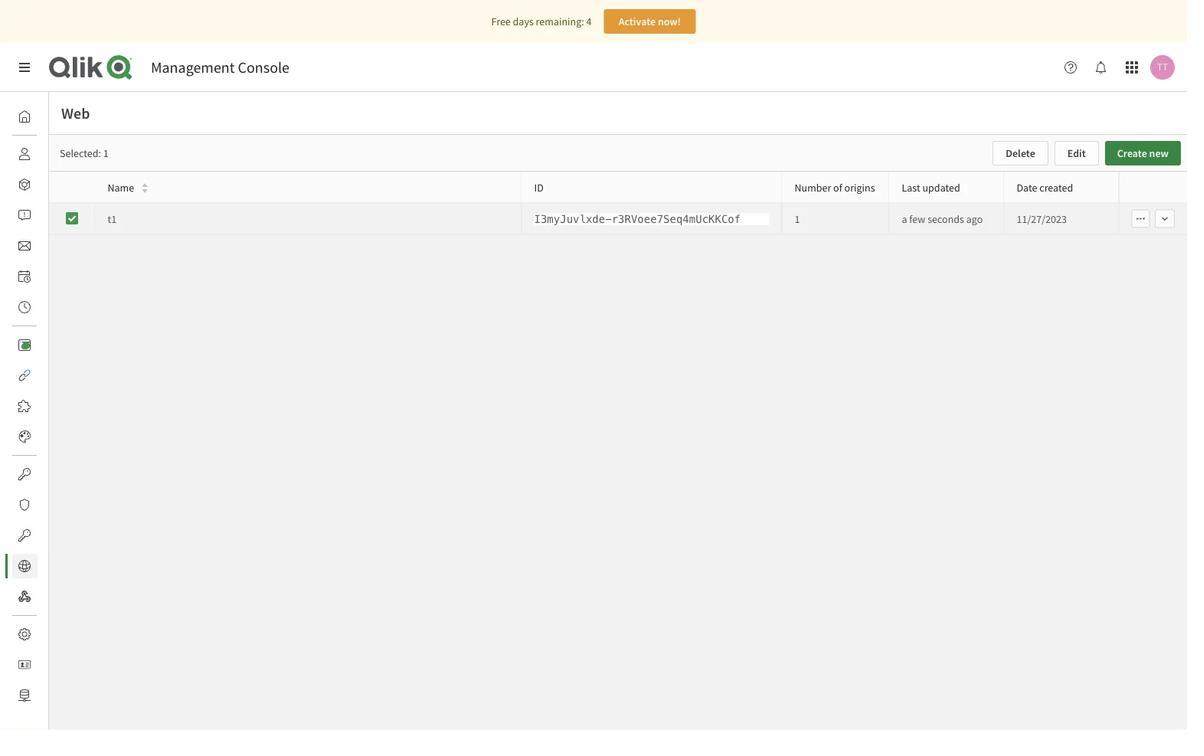 Task type: vqa. For each thing, say whether or not it's contained in the screenshot.
the Analysis to the top
no



Task type: describe. For each thing, give the bounding box(es) containing it.
content image
[[18, 339, 31, 351]]

themes image
[[18, 431, 31, 443]]

edit button
[[1055, 141, 1099, 165]]

alerts image
[[18, 209, 31, 221]]

management console element
[[151, 58, 290, 77]]

console
[[238, 58, 290, 77]]

home link
[[12, 104, 76, 129]]

few
[[910, 212, 926, 226]]

icon: caret-down image
[[141, 187, 149, 195]]

new
[[1150, 146, 1169, 160]]

activate now!
[[619, 15, 681, 28]]

users image
[[18, 148, 31, 160]]

free
[[491, 15, 511, 28]]

origins
[[845, 180, 875, 194]]

management console
[[151, 58, 290, 77]]

selected:
[[60, 146, 101, 160]]

navigation pane element
[[0, 98, 76, 714]]

web image
[[18, 560, 31, 572]]

webhooks image
[[18, 591, 31, 603]]

generic links image
[[18, 369, 31, 381]]

spaces image
[[18, 178, 31, 191]]

name
[[108, 180, 134, 194]]

ago
[[967, 212, 983, 226]]

data gateways image
[[18, 689, 31, 702]]

now!
[[658, 15, 681, 28]]

days
[[513, 15, 534, 28]]

number of origins
[[795, 180, 875, 194]]

events image
[[18, 301, 31, 313]]

a
[[902, 212, 907, 226]]

remaining:
[[536, 15, 584, 28]]

last
[[902, 180, 921, 194]]

web
[[61, 104, 90, 123]]

activate
[[619, 15, 656, 28]]

users link
[[12, 142, 74, 166]]

alerts link
[[12, 203, 75, 228]]

create
[[1118, 146, 1147, 160]]



Task type: locate. For each thing, give the bounding box(es) containing it.
updated
[[923, 180, 960, 194]]

activate now! link
[[604, 9, 696, 34]]

date
[[1017, 180, 1038, 194]]

open sidebar menu image
[[18, 61, 31, 74]]

0 horizontal spatial 1
[[103, 146, 109, 160]]

new connector image
[[22, 342, 30, 349]]

subscriptions image
[[18, 240, 31, 252]]

icon: caret-up image
[[141, 181, 149, 190]]

delete button
[[993, 141, 1049, 165]]

1 right selected:
[[103, 146, 109, 160]]

content security policy image
[[18, 499, 31, 511]]

number
[[795, 180, 831, 194]]

edit
[[1068, 146, 1086, 160]]

icon: caret-up element
[[141, 181, 149, 190]]

users
[[49, 147, 74, 161]]

a few seconds ago
[[902, 212, 983, 226]]

settings image
[[18, 628, 31, 640]]

create new
[[1118, 146, 1169, 160]]

oauth image
[[18, 529, 31, 542]]

4
[[586, 15, 592, 28]]

home image
[[18, 110, 31, 123]]

api keys image
[[18, 468, 31, 480]]

home
[[49, 110, 76, 123]]

selected: 1
[[60, 146, 109, 160]]

id
[[534, 180, 544, 194]]

of
[[834, 180, 843, 194]]

alerts
[[49, 208, 75, 222]]

date created
[[1017, 180, 1073, 194]]

created
[[1040, 180, 1073, 194]]

delete
[[1006, 146, 1036, 160]]

t1
[[108, 212, 117, 226]]

terry turtle image
[[1151, 55, 1175, 80]]

1
[[103, 146, 109, 160], [795, 212, 800, 226]]

seconds
[[928, 212, 964, 226]]

free days remaining: 4
[[491, 15, 592, 28]]

create new button
[[1105, 141, 1181, 165]]

icon: caret-down element
[[141, 187, 149, 195]]

last updated
[[902, 180, 960, 194]]

11/27/2023
[[1017, 212, 1067, 226]]

schedules image
[[18, 270, 31, 283]]

1 down number
[[795, 212, 800, 226]]

None text field
[[534, 213, 770, 225]]

0 vertical spatial 1
[[103, 146, 109, 160]]

extensions image
[[18, 400, 31, 412]]

1 horizontal spatial 1
[[795, 212, 800, 226]]

1 vertical spatial 1
[[795, 212, 800, 226]]

identity provider image
[[18, 659, 31, 671]]

management
[[151, 58, 235, 77]]



